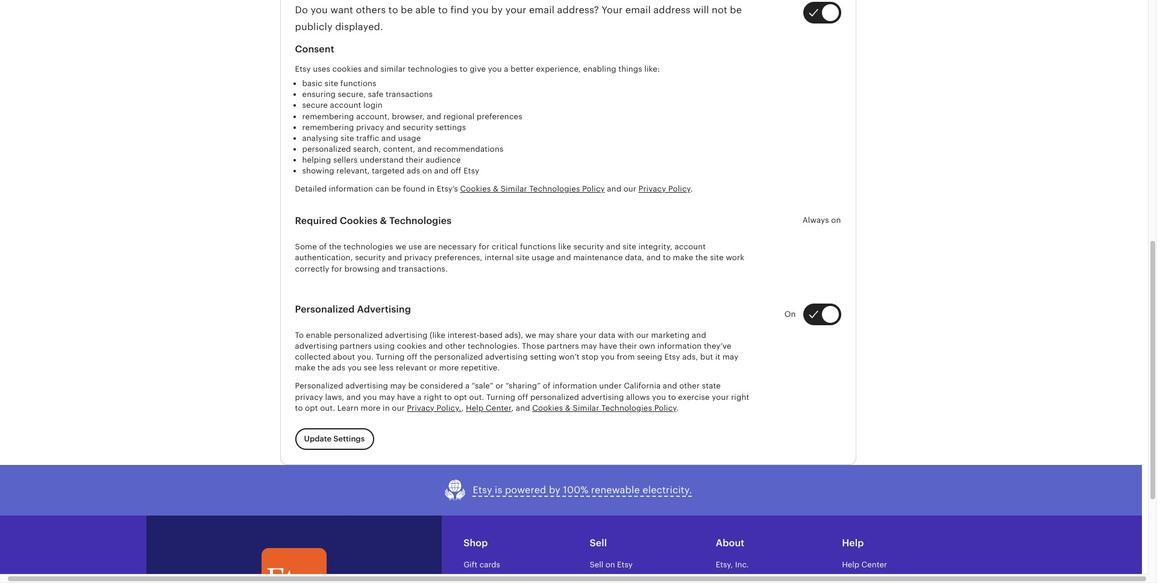 Task type: describe. For each thing, give the bounding box(es) containing it.
cards
[[480, 561, 501, 570]]

and up 'audience'
[[418, 145, 432, 154]]

laws,
[[325, 393, 345, 402]]

sell on etsy
[[590, 561, 633, 570]]

1 horizontal spatial in
[[428, 184, 435, 193]]

data,
[[625, 253, 645, 263]]

safe
[[368, 90, 384, 99]]

ads,
[[683, 353, 699, 362]]

state
[[702, 382, 721, 391]]

can
[[376, 184, 389, 193]]

have inside to enable personalized advertising (like interest-based ads), we may share your data with our marketing and advertising partners using cookies and other technologies. those partners may have their own information they've collected about you. turning off the personalized advertising setting won't stop you from seeing etsy ads, but it may make the ads you see less relevant or more repetitive.
[[600, 342, 618, 351]]

recommendations
[[434, 145, 504, 154]]

personalized up you.
[[334, 331, 383, 340]]

our inside to enable personalized advertising (like interest-based ads), we may share your data with our marketing and advertising partners using cookies and other technologies. those partners may have their own information they've collected about you. turning off the personalized advertising setting won't stop you from seeing etsy ads, but it may make the ads you see less relevant or more repetitive.
[[637, 331, 649, 340]]

policy for and
[[583, 184, 605, 193]]

to up the update settings button
[[295, 404, 303, 413]]

and down the (like
[[429, 342, 443, 351]]

maintenance
[[574, 253, 623, 263]]

correctly
[[295, 264, 330, 273]]

1 vertical spatial &
[[380, 215, 387, 227]]

about
[[333, 353, 355, 362]]

transactions.
[[399, 264, 448, 273]]

able
[[416, 5, 436, 16]]

to right others
[[389, 5, 398, 16]]

advertising
[[357, 304, 411, 315]]

under
[[600, 382, 622, 391]]

gift
[[464, 561, 478, 570]]

you.
[[357, 353, 374, 362]]

helping
[[302, 156, 331, 165]]

0 vertical spatial information
[[329, 184, 373, 193]]

own
[[640, 342, 656, 351]]

necessary
[[439, 243, 477, 252]]

allows
[[627, 393, 650, 402]]

0 vertical spatial cookies & similar technologies policy link
[[461, 184, 605, 193]]

1 horizontal spatial .
[[691, 184, 693, 193]]

update
[[304, 435, 332, 444]]

or inside to enable personalized advertising (like interest-based ads), we may share your data with our marketing and advertising partners using cookies and other technologies. those partners may have their own information they've collected about you. turning off the personalized advertising setting won't stop you from seeing etsy ads, but it may make the ads you see less relevant or more repetitive.
[[429, 364, 437, 373]]

100%
[[563, 485, 589, 497]]

not
[[712, 5, 728, 16]]

site left the traffic
[[341, 134, 354, 143]]

by inside the do you want others to be able to find you by your email address? your email address will not be publicly displayed.
[[492, 5, 503, 16]]

to up the policy.
[[444, 393, 452, 402]]

to inside etsy uses cookies and similar technologies to give you a better experience, enabling things like: basic site functions ensuring secure, safe transactions secure account login remembering account, browser, and regional preferences remembering privacy and security settings analysing site traffic and usage personalized search, content, and recommendations helping sellers understand their audience showing relevant, targeted ads on and off etsy
[[460, 64, 468, 73]]

"sharing"
[[506, 382, 541, 391]]

privacy policy. link
[[407, 404, 462, 413]]

etsy is powered by 100% renewable electricity.
[[473, 485, 693, 497]]

and down 'audience'
[[435, 167, 449, 176]]

secure,
[[338, 90, 366, 99]]

audience
[[426, 156, 461, 165]]

targeted
[[372, 167, 405, 176]]

preferences,
[[435, 253, 483, 263]]

2 , from the left
[[512, 404, 514, 413]]

you up "publicly"
[[311, 5, 328, 16]]

1 vertical spatial opt
[[305, 404, 318, 413]]

0 vertical spatial help
[[466, 404, 484, 413]]

and right california
[[663, 382, 678, 391]]

technologies inside the some of the technologies we use are necessary for critical functions like security and site integrity, account authentication, security and privacy preferences, internal site usage and maintenance data, and to make the site work correctly for browsing and transactions.
[[344, 243, 394, 252]]

by inside button
[[549, 485, 561, 497]]

"sale"
[[472, 382, 494, 391]]

you down about
[[348, 364, 362, 373]]

1 email from the left
[[529, 5, 555, 16]]

repetitive.
[[461, 364, 500, 373]]

the up authentication,
[[329, 243, 342, 252]]

1 horizontal spatial center
[[862, 561, 888, 570]]

account inside etsy uses cookies and similar technologies to give you a better experience, enabling things like: basic site functions ensuring secure, safe transactions secure account login remembering account, browser, and regional preferences remembering privacy and security settings analysing site traffic and usage personalized search, content, and recommendations helping sellers understand their audience showing relevant, targeted ads on and off etsy
[[330, 101, 361, 110]]

privacy inside "personalized advertising may be considered a "sale" or "sharing" of information under california and other state privacy laws, and you may have a right to opt out. turning off personalized advertising allows you to exercise your right to opt out. learn more in our"
[[295, 393, 323, 402]]

seeing
[[637, 353, 663, 362]]

browser,
[[392, 112, 425, 121]]

off inside "personalized advertising may be considered a "sale" or "sharing" of information under california and other state privacy laws, and you may have a right to opt out. turning off personalized advertising allows you to exercise your right to opt out. learn more in our"
[[518, 393, 529, 402]]

settings
[[436, 123, 466, 132]]

0 horizontal spatial help center link
[[466, 404, 512, 413]]

secure
[[302, 101, 328, 110]]

off inside to enable personalized advertising (like interest-based ads), we may share your data with our marketing and advertising partners using cookies and other technologies. those partners may have their own information they've collected about you. turning off the personalized advertising setting won't stop you from seeing etsy ads, but it may make the ads you see less relevant or more repetitive.
[[407, 353, 418, 362]]

you down california
[[653, 393, 667, 402]]

find
[[451, 5, 469, 16]]

the up 'relevant'
[[420, 353, 432, 362]]

site left work
[[711, 253, 724, 263]]

1 vertical spatial .
[[677, 404, 679, 413]]

ads inside to enable personalized advertising (like interest-based ads), we may share your data with our marketing and advertising partners using cookies and other technologies. those partners may have their own information they've collected about you. turning off the personalized advertising setting won't stop you from seeing etsy ads, but it may make the ads you see less relevant or more repetitive.
[[332, 364, 346, 373]]

integrity,
[[639, 243, 673, 252]]

etsy inside button
[[473, 485, 493, 497]]

1 horizontal spatial for
[[479, 243, 490, 252]]

of inside "personalized advertising may be considered a "sale" or "sharing" of information under california and other state privacy laws, and you may have a right to opt out. turning off personalized advertising allows you to exercise your right to opt out. learn more in our"
[[543, 382, 551, 391]]

0 vertical spatial center
[[486, 404, 512, 413]]

site up data,
[[623, 243, 637, 252]]

technologies.
[[468, 342, 520, 351]]

and up 'they've'
[[692, 331, 707, 340]]

etsy, inc.
[[716, 561, 749, 570]]

data
[[599, 331, 616, 340]]

to inside the some of the technologies we use are necessary for critical functions like security and site integrity, account authentication, security and privacy preferences, internal site usage and maintenance data, and to make the site work correctly for browsing and transactions.
[[663, 253, 671, 263]]

transactions
[[386, 90, 433, 99]]

learn
[[338, 404, 359, 413]]

critical
[[492, 243, 518, 252]]

ads inside etsy uses cookies and similar technologies to give you a better experience, enabling things like: basic site functions ensuring secure, safe transactions secure account login remembering account, browser, and regional preferences remembering privacy and security settings analysing site traffic and usage personalized search, content, and recommendations helping sellers understand their audience showing relevant, targeted ads on and off etsy
[[407, 167, 421, 176]]

marketing
[[652, 331, 690, 340]]

and down like
[[557, 253, 571, 263]]

address?
[[558, 5, 599, 16]]

search,
[[353, 145, 381, 154]]

and up settings
[[427, 112, 442, 121]]

address
[[654, 5, 691, 16]]

be inside "personalized advertising may be considered a "sale" or "sharing" of information under california and other state privacy laws, and you may have a right to opt out. turning off personalized advertising allows you to exercise your right to opt out. learn more in our"
[[409, 382, 418, 391]]

advertising up using
[[385, 331, 428, 340]]

on for always on
[[832, 216, 842, 225]]

won't
[[559, 353, 580, 362]]

your
[[602, 5, 623, 16]]

internal
[[485, 253, 514, 263]]

functions inside the some of the technologies we use are necessary for critical functions like security and site integrity, account authentication, security and privacy preferences, internal site usage and maintenance data, and to make the site work correctly for browsing and transactions.
[[520, 243, 557, 252]]

privacy policy link
[[639, 184, 691, 193]]

it
[[716, 353, 721, 362]]

traffic
[[357, 134, 380, 143]]

be right "can"
[[392, 184, 401, 193]]

sell on etsy link
[[590, 561, 633, 570]]

2 right from the left
[[732, 393, 750, 402]]

help for help
[[843, 538, 864, 549]]

browsing
[[345, 264, 380, 273]]

enabling
[[583, 64, 617, 73]]

shop
[[464, 538, 488, 549]]

etsy uses cookies and similar technologies to give you a better experience, enabling things like: basic site functions ensuring secure, safe transactions secure account login remembering account, browser, and regional preferences remembering privacy and security settings analysing site traffic and usage personalized search, content, and recommendations helping sellers understand their audience showing relevant, targeted ads on and off etsy
[[295, 64, 660, 176]]

exercise
[[679, 393, 710, 402]]

the down collected at the left of the page
[[318, 364, 330, 373]]

similar for and
[[573, 404, 600, 413]]

1 horizontal spatial opt
[[454, 393, 467, 402]]

about
[[716, 538, 745, 549]]

experience,
[[536, 64, 581, 73]]

those
[[522, 342, 545, 351]]

with
[[618, 331, 634, 340]]

update settings
[[304, 435, 365, 444]]

you right stop
[[601, 353, 615, 362]]

policy.
[[437, 404, 462, 413]]

1 vertical spatial out.
[[320, 404, 335, 413]]

more inside to enable personalized advertising (like interest-based ads), we may share your data with our marketing and advertising partners using cookies and other technologies. those partners may have their own information they've collected about you. turning off the personalized advertising setting won't stop you from seeing etsy ads, but it may make the ads you see less relevant or more repetitive.
[[439, 364, 459, 373]]

0 vertical spatial out.
[[470, 393, 485, 402]]

personalized for personalized advertising may be considered a "sale" or "sharing" of information under california and other state privacy laws, and you may have a right to opt out. turning off personalized advertising allows you to exercise your right to opt out. learn more in our
[[295, 382, 344, 391]]

etsy is powered by 100% renewable electricity. button
[[444, 480, 693, 502]]

understand
[[360, 156, 404, 165]]

content,
[[383, 145, 416, 154]]

functions inside etsy uses cookies and similar technologies to give you a better experience, enabling things like: basic site functions ensuring secure, safe transactions secure account login remembering account, browser, and regional preferences remembering privacy and security settings analysing site traffic and usage personalized search, content, and recommendations helping sellers understand their audience showing relevant, targeted ads on and off etsy
[[341, 79, 377, 88]]

and left the privacy policy link
[[607, 184, 622, 193]]

and down browser,
[[387, 123, 401, 132]]

considered
[[420, 382, 463, 391]]

you down see
[[363, 393, 377, 402]]

0 horizontal spatial a
[[418, 393, 422, 402]]

information inside "personalized advertising may be considered a "sale" or "sharing" of information under california and other state privacy laws, and you may have a right to opt out. turning off personalized advertising allows you to exercise your right to opt out. learn more in our"
[[553, 382, 597, 391]]

other inside "personalized advertising may be considered a "sale" or "sharing" of information under california and other state privacy laws, and you may have a right to opt out. turning off personalized advertising allows you to exercise your right to opt out. learn more in our"
[[680, 382, 700, 391]]

1 vertical spatial cookies
[[340, 215, 378, 227]]

etsy inside to enable personalized advertising (like interest-based ads), we may share your data with our marketing and advertising partners using cookies and other technologies. those partners may have their own information they've collected about you. turning off the personalized advertising setting won't stop you from seeing etsy ads, but it may make the ads you see less relevant or more repetitive.
[[665, 353, 681, 362]]

cookies inside etsy uses cookies and similar technologies to give you a better experience, enabling things like: basic site functions ensuring secure, safe transactions secure account login remembering account, browser, and regional preferences remembering privacy and security settings analysing site traffic and usage personalized search, content, and recommendations helping sellers understand their audience showing relevant, targeted ads on and off etsy
[[333, 64, 362, 73]]

share
[[557, 331, 578, 340]]

be left able
[[401, 5, 413, 16]]

1 vertical spatial a
[[466, 382, 470, 391]]

their inside etsy uses cookies and similar technologies to give you a better experience, enabling things like: basic site functions ensuring secure, safe transactions secure account login remembering account, browser, and regional preferences remembering privacy and security settings analysing site traffic and usage personalized search, content, and recommendations helping sellers understand their audience showing relevant, targeted ads on and off etsy
[[406, 156, 424, 165]]

cookies for policy.
[[533, 404, 563, 413]]

preferences
[[477, 112, 523, 121]]

on inside etsy uses cookies and similar technologies to give you a better experience, enabling things like: basic site functions ensuring secure, safe transactions secure account login remembering account, browser, and regional preferences remembering privacy and security settings analysing site traffic and usage personalized search, content, and recommendations helping sellers understand their audience showing relevant, targeted ads on and off etsy
[[423, 167, 432, 176]]

1 vertical spatial cookies & similar technologies policy link
[[533, 404, 677, 413]]

better
[[511, 64, 534, 73]]

similar for etsy's
[[501, 184, 527, 193]]

your for email
[[506, 5, 527, 16]]

1 vertical spatial technologies
[[390, 215, 452, 227]]

on
[[785, 310, 796, 319]]

our inside "personalized advertising may be considered a "sale" or "sharing" of information under california and other state privacy laws, and you may have a right to opt out. turning off personalized advertising allows you to exercise your right to opt out. learn more in our"
[[392, 404, 405, 413]]

2 vertical spatial security
[[355, 253, 386, 263]]

site up ensuring
[[325, 79, 339, 88]]

like
[[559, 243, 572, 252]]



Task type: locate. For each thing, give the bounding box(es) containing it.
0 horizontal spatial on
[[423, 167, 432, 176]]

0 vertical spatial your
[[506, 5, 527, 16]]

you inside etsy uses cookies and similar technologies to give you a better experience, enabling things like: basic site functions ensuring secure, safe transactions secure account login remembering account, browser, and regional preferences remembering privacy and security settings analysing site traffic and usage personalized search, content, and recommendations helping sellers understand their audience showing relevant, targeted ads on and off etsy
[[488, 64, 502, 73]]

1 vertical spatial have
[[397, 393, 415, 402]]

0 horizontal spatial email
[[529, 5, 555, 16]]

privacy up the traffic
[[356, 123, 384, 132]]

0 horizontal spatial &
[[380, 215, 387, 227]]

to down integrity,
[[663, 253, 671, 263]]

0 vertical spatial more
[[439, 364, 459, 373]]

& for center
[[566, 404, 571, 413]]

0 horizontal spatial we
[[396, 243, 407, 252]]

0 horizontal spatial technologies
[[390, 215, 452, 227]]

our left the privacy policy link
[[624, 184, 637, 193]]

technologies up use
[[390, 215, 452, 227]]

use
[[409, 243, 422, 252]]

our up "own"
[[637, 331, 649, 340]]

personalized advertising may be considered a "sale" or "sharing" of information under california and other state privacy laws, and you may have a right to opt out. turning off personalized advertising allows you to exercise your right to opt out. learn more in our
[[295, 382, 750, 413]]

other down interest-
[[445, 342, 466, 351]]

1 vertical spatial similar
[[573, 404, 600, 413]]

your for data
[[580, 331, 597, 340]]

a up privacy policy. link
[[418, 393, 422, 402]]

technologies for etsy's
[[530, 184, 580, 193]]

detailed
[[295, 184, 327, 193]]

1 horizontal spatial information
[[553, 382, 597, 391]]

detailed information can be found in etsy's cookies & similar technologies policy and our privacy policy .
[[295, 184, 693, 193]]

in inside "personalized advertising may be considered a "sale" or "sharing" of information under california and other state privacy laws, and you may have a right to opt out. turning off personalized advertising allows you to exercise your right to opt out. learn more in our"
[[383, 404, 390, 413]]

your inside "personalized advertising may be considered a "sale" or "sharing" of information under california and other state privacy laws, and you may have a right to opt out. turning off personalized advertising allows you to exercise your right to opt out. learn more in our"
[[712, 393, 729, 402]]

2 horizontal spatial on
[[832, 216, 842, 225]]

things
[[619, 64, 643, 73]]

do
[[295, 5, 308, 16]]

remembering
[[302, 112, 354, 121], [302, 123, 354, 132]]

0 horizontal spatial other
[[445, 342, 466, 351]]

a left better at the left top of the page
[[504, 64, 509, 73]]

2 vertical spatial information
[[553, 382, 597, 391]]

1 horizontal spatial we
[[526, 331, 537, 340]]

we left use
[[396, 243, 407, 252]]

personalized inside "personalized advertising may be considered a "sale" or "sharing" of information under california and other state privacy laws, and you may have a right to opt out. turning off personalized advertising allows you to exercise your right to opt out. learn more in our"
[[531, 393, 580, 402]]

analysing
[[302, 134, 339, 143]]

collected
[[295, 353, 331, 362]]

0 vertical spatial on
[[423, 167, 432, 176]]

0 horizontal spatial usage
[[398, 134, 421, 143]]

make inside to enable personalized advertising (like interest-based ads), we may share your data with our marketing and advertising partners using cookies and other technologies. those partners may have their own information they've collected about you. turning off the personalized advertising setting won't stop you from seeing etsy ads, but it may make the ads you see less relevant or more repetitive.
[[295, 364, 316, 373]]

1 sell from the top
[[590, 538, 607, 549]]

policy for .
[[655, 404, 677, 413]]

1 horizontal spatial by
[[549, 485, 561, 497]]

less
[[379, 364, 394, 373]]

cookies right etsy's
[[461, 184, 491, 193]]

& down won't on the bottom
[[566, 404, 571, 413]]

want
[[331, 5, 353, 16]]

similar
[[381, 64, 406, 73]]

, down '"sharing"'
[[512, 404, 514, 413]]

and up transactions.
[[388, 253, 402, 263]]

1 horizontal spatial privacy
[[639, 184, 667, 193]]

your right find
[[506, 5, 527, 16]]

information
[[329, 184, 373, 193], [658, 342, 702, 351], [553, 382, 597, 391]]

make down collected at the left of the page
[[295, 364, 316, 373]]

you
[[311, 5, 328, 16], [472, 5, 489, 16], [488, 64, 502, 73], [601, 353, 615, 362], [348, 364, 362, 373], [363, 393, 377, 402], [653, 393, 667, 402]]

to left the exercise
[[669, 393, 677, 402]]

but
[[701, 353, 714, 362]]

2 vertical spatial our
[[392, 404, 405, 413]]

account,
[[356, 112, 390, 121]]

turning inside to enable personalized advertising (like interest-based ads), we may share your data with our marketing and advertising partners using cookies and other technologies. those partners may have their own information they've collected about you. turning off the personalized advertising setting won't stop you from seeing etsy ads, but it may make the ads you see less relevant or more repetitive.
[[376, 353, 405, 362]]

we up those
[[526, 331, 537, 340]]

etsy,
[[716, 561, 734, 570]]

0 horizontal spatial similar
[[501, 184, 527, 193]]

1 horizontal spatial right
[[732, 393, 750, 402]]

and up content,
[[382, 134, 396, 143]]

or inside "personalized advertising may be considered a "sale" or "sharing" of information under california and other state privacy laws, and you may have a right to opt out. turning off personalized advertising allows you to exercise your right to opt out. learn more in our"
[[496, 382, 504, 391]]

cookies for information
[[461, 184, 491, 193]]

a
[[504, 64, 509, 73], [466, 382, 470, 391], [418, 393, 422, 402]]

1 vertical spatial we
[[526, 331, 537, 340]]

functions left like
[[520, 243, 557, 252]]

1 vertical spatial or
[[496, 382, 504, 391]]

privacy up integrity,
[[639, 184, 667, 193]]

0 horizontal spatial functions
[[341, 79, 377, 88]]

for
[[479, 243, 490, 252], [332, 264, 342, 273]]

2 horizontal spatial your
[[712, 393, 729, 402]]

advertising
[[385, 331, 428, 340], [295, 342, 338, 351], [486, 353, 528, 362], [346, 382, 388, 391], [582, 393, 624, 402]]

similar down under
[[573, 404, 600, 413]]

& down "can"
[[380, 215, 387, 227]]

and up learn
[[347, 393, 361, 402]]

always
[[803, 216, 830, 225]]

usage right internal
[[532, 253, 555, 263]]

1 vertical spatial privacy
[[407, 404, 435, 413]]

2 vertical spatial &
[[566, 404, 571, 413]]

cookies down '"sharing"'
[[533, 404, 563, 413]]

other up the exercise
[[680, 382, 700, 391]]

0 horizontal spatial .
[[677, 404, 679, 413]]

1 horizontal spatial partners
[[547, 342, 579, 351]]

other
[[445, 342, 466, 351], [680, 382, 700, 391]]

technologies down the "allows"
[[602, 404, 653, 413]]

your inside the do you want others to be able to find you by your email address? your email address will not be publicly displayed.
[[506, 5, 527, 16]]

0 horizontal spatial right
[[424, 393, 442, 402]]

they've
[[704, 342, 732, 351]]

partners down share
[[547, 342, 579, 351]]

0 vertical spatial help center link
[[466, 404, 512, 413]]

opt
[[454, 393, 467, 402], [305, 404, 318, 413]]

1 partners from the left
[[340, 342, 372, 351]]

a left "sale"
[[466, 382, 470, 391]]

1 horizontal spatial technologies
[[530, 184, 580, 193]]

0 horizontal spatial your
[[506, 5, 527, 16]]

right up privacy policy. link
[[424, 393, 442, 402]]

advertising down technologies.
[[486, 353, 528, 362]]

your inside to enable personalized advertising (like interest-based ads), we may share your data with our marketing and advertising partners using cookies and other technologies. those partners may have their own information they've collected about you. turning off the personalized advertising setting won't stop you from seeing etsy ads, but it may make the ads you see less relevant or more repetitive.
[[580, 331, 597, 340]]

personalized down interest-
[[434, 353, 483, 362]]

their up from
[[620, 342, 638, 351]]

of up 'privacy policy. , help center , and cookies & similar technologies policy .'
[[543, 382, 551, 391]]

site
[[325, 79, 339, 88], [341, 134, 354, 143], [623, 243, 637, 252], [516, 253, 530, 263], [711, 253, 724, 263]]

personalized up laws,
[[295, 382, 344, 391]]

0 horizontal spatial privacy
[[295, 393, 323, 402]]

sell for sell on etsy
[[590, 561, 604, 570]]

make right data,
[[673, 253, 694, 263]]

0 horizontal spatial account
[[330, 101, 361, 110]]

2 remembering from the top
[[302, 123, 354, 132]]

of up authentication,
[[319, 243, 327, 252]]

renewable
[[592, 485, 640, 497]]

0 vertical spatial cookies
[[333, 64, 362, 73]]

1 horizontal spatial out.
[[470, 393, 485, 402]]

2 horizontal spatial privacy
[[405, 253, 433, 263]]

login
[[364, 101, 383, 110]]

1 horizontal spatial functions
[[520, 243, 557, 252]]

2 horizontal spatial security
[[574, 243, 604, 252]]

0 vertical spatial have
[[600, 342, 618, 351]]

privacy
[[356, 123, 384, 132], [405, 253, 433, 263], [295, 393, 323, 402]]

privacy inside the some of the technologies we use are necessary for critical functions like security and site integrity, account authentication, security and privacy preferences, internal site usage and maintenance data, and to make the site work correctly for browsing and transactions.
[[405, 253, 433, 263]]

like:
[[645, 64, 660, 73]]

turning
[[376, 353, 405, 362], [487, 393, 516, 402]]

functions
[[341, 79, 377, 88], [520, 243, 557, 252]]

sell
[[590, 538, 607, 549], [590, 561, 604, 570]]

site down 'critical'
[[516, 253, 530, 263]]

1 horizontal spatial your
[[580, 331, 597, 340]]

2 partners from the left
[[547, 342, 579, 351]]

are
[[424, 243, 436, 252]]

personalized
[[302, 145, 351, 154], [334, 331, 383, 340], [434, 353, 483, 362], [531, 393, 580, 402]]

the left work
[[696, 253, 708, 263]]

and left similar on the left top
[[364, 64, 379, 73]]

0 horizontal spatial privacy
[[407, 404, 435, 413]]

1 horizontal spatial their
[[620, 342, 638, 351]]

cookies inside to enable personalized advertising (like interest-based ads), we may share your data with our marketing and advertising partners using cookies and other technologies. those partners may have their own information they've collected about you. turning off the personalized advertising setting won't stop you from seeing etsy ads, but it may make the ads you see less relevant or more repetitive.
[[397, 342, 427, 351]]

have
[[600, 342, 618, 351], [397, 393, 415, 402]]

based
[[480, 331, 503, 340]]

off inside etsy uses cookies and similar technologies to give you a better experience, enabling things like: basic site functions ensuring secure, safe transactions secure account login remembering account, browser, and regional preferences remembering privacy and security settings analysing site traffic and usage personalized search, content, and recommendations helping sellers understand their audience showing relevant, targeted ads on and off etsy
[[451, 167, 462, 176]]

0 vertical spatial of
[[319, 243, 327, 252]]

information down relevant,
[[329, 184, 373, 193]]

our
[[624, 184, 637, 193], [637, 331, 649, 340], [392, 404, 405, 413]]

and down integrity,
[[647, 253, 661, 263]]

for up internal
[[479, 243, 490, 252]]

1 horizontal spatial security
[[403, 123, 434, 132]]

more up considered
[[439, 364, 459, 373]]

displayed.
[[335, 21, 383, 32]]

or
[[429, 364, 437, 373], [496, 382, 504, 391]]

personalized inside "personalized advertising may be considered a "sale" or "sharing" of information under california and other state privacy laws, and you may have a right to opt out. turning off personalized advertising allows you to exercise your right to opt out. learn more in our"
[[295, 382, 344, 391]]

1 horizontal spatial have
[[600, 342, 618, 351]]

a inside etsy uses cookies and similar technologies to give you a better experience, enabling things like: basic site functions ensuring secure, safe transactions secure account login remembering account, browser, and regional preferences remembering privacy and security settings analysing site traffic and usage personalized search, content, and recommendations helping sellers understand their audience showing relevant, targeted ads on and off etsy
[[504, 64, 509, 73]]

0 vertical spatial cookies
[[461, 184, 491, 193]]

advertising down see
[[346, 382, 388, 391]]

0 horizontal spatial cookies
[[340, 215, 378, 227]]

is
[[495, 485, 503, 497]]

security
[[403, 123, 434, 132], [574, 243, 604, 252], [355, 253, 386, 263]]

cookies right uses at the left top of the page
[[333, 64, 362, 73]]

technologies
[[408, 64, 458, 73], [344, 243, 394, 252]]

2 vertical spatial your
[[712, 393, 729, 402]]

technologies
[[530, 184, 580, 193], [390, 215, 452, 227], [602, 404, 653, 413]]

to left find
[[438, 5, 448, 16]]

personalized
[[295, 304, 355, 315], [295, 382, 344, 391]]

from
[[617, 353, 635, 362]]

right
[[424, 393, 442, 402], [732, 393, 750, 402]]

privacy inside etsy uses cookies and similar technologies to give you a better experience, enabling things like: basic site functions ensuring secure, safe transactions secure account login remembering account, browser, and regional preferences remembering privacy and security settings analysing site traffic and usage personalized search, content, and recommendations helping sellers understand their audience showing relevant, targeted ads on and off etsy
[[356, 123, 384, 132]]

1 right from the left
[[424, 393, 442, 402]]

turning inside "personalized advertising may be considered a "sale" or "sharing" of information under california and other state privacy laws, and you may have a right to opt out. turning off personalized advertising allows you to exercise your right to opt out. learn more in our"
[[487, 393, 516, 402]]

1 vertical spatial more
[[361, 404, 381, 413]]

1 personalized from the top
[[295, 304, 355, 315]]

2 vertical spatial technologies
[[602, 404, 653, 413]]

0 vertical spatial technologies
[[408, 64, 458, 73]]

out. down laws,
[[320, 404, 335, 413]]

0 horizontal spatial information
[[329, 184, 373, 193]]

and up maintenance
[[607, 243, 621, 252]]

1 horizontal spatial &
[[493, 184, 499, 193]]

you right find
[[472, 5, 489, 16]]

0 vertical spatial off
[[451, 167, 462, 176]]

, down considered
[[462, 404, 464, 413]]

the
[[329, 243, 342, 252], [696, 253, 708, 263], [420, 353, 432, 362], [318, 364, 330, 373]]

similar up 'critical'
[[501, 184, 527, 193]]

required cookies & technologies
[[295, 215, 452, 227]]

0 vertical spatial make
[[673, 253, 694, 263]]

powered
[[505, 485, 547, 497]]

privacy left laws,
[[295, 393, 323, 402]]

found
[[403, 184, 426, 193]]

0 vertical spatial a
[[504, 64, 509, 73]]

we inside the some of the technologies we use are necessary for critical functions like security and site integrity, account authentication, security and privacy preferences, internal site usage and maintenance data, and to make the site work correctly for browsing and transactions.
[[396, 243, 407, 252]]

0 vertical spatial our
[[624, 184, 637, 193]]

0 horizontal spatial out.
[[320, 404, 335, 413]]

privacy policy. , help center , and cookies & similar technologies policy .
[[407, 404, 679, 413]]

account down secure,
[[330, 101, 361, 110]]

1 vertical spatial help
[[843, 538, 864, 549]]

0 horizontal spatial cookies
[[333, 64, 362, 73]]

you right give
[[488, 64, 502, 73]]

ads down about
[[332, 364, 346, 373]]

email
[[529, 5, 555, 16], [626, 5, 651, 16]]

usage inside the some of the technologies we use are necessary for critical functions like security and site integrity, account authentication, security and privacy preferences, internal site usage and maintenance data, and to make the site work correctly for browsing and transactions.
[[532, 253, 555, 263]]

in right learn
[[383, 404, 390, 413]]

1 horizontal spatial turning
[[487, 393, 516, 402]]

2 sell from the top
[[590, 561, 604, 570]]

personalized down analysing
[[302, 145, 351, 154]]

1 vertical spatial privacy
[[405, 253, 433, 263]]

2 horizontal spatial technologies
[[602, 404, 653, 413]]

make inside the some of the technologies we use are necessary for critical functions like security and site integrity, account authentication, security and privacy preferences, internal site usage and maintenance data, and to make the site work correctly for browsing and transactions.
[[673, 253, 694, 263]]

information inside to enable personalized advertising (like interest-based ads), we may share your data with our marketing and advertising partners using cookies and other technologies. those partners may have their own information they've collected about you. turning off the personalized advertising setting won't stop you from seeing etsy ads, but it may make the ads you see less relevant or more repetitive.
[[658, 342, 702, 351]]

0 vertical spatial sell
[[590, 538, 607, 549]]

regional
[[444, 112, 475, 121]]

personalized up 'privacy policy. , help center , and cookies & similar technologies policy .'
[[531, 393, 580, 402]]

personalized advertising
[[295, 304, 411, 315]]

similar
[[501, 184, 527, 193], [573, 404, 600, 413]]

1 horizontal spatial off
[[451, 167, 462, 176]]

have inside "personalized advertising may be considered a "sale" or "sharing" of information under california and other state privacy laws, and you may have a right to opt out. turning off personalized advertising allows you to exercise your right to opt out. learn more in our"
[[397, 393, 415, 402]]

see
[[364, 364, 377, 373]]

their inside to enable personalized advertising (like interest-based ads), we may share your data with our marketing and advertising partners using cookies and other technologies. those partners may have their own information they've collected about you. turning off the personalized advertising setting won't stop you from seeing etsy ads, but it may make the ads you see less relevant or more repetitive.
[[620, 342, 638, 351]]

technologies up like
[[530, 184, 580, 193]]

,
[[462, 404, 464, 413], [512, 404, 514, 413]]

give
[[470, 64, 486, 73]]

we inside to enable personalized advertising (like interest-based ads), we may share your data with our marketing and advertising partners using cookies and other technologies. those partners may have their own information they've collected about you. turning off the personalized advertising setting won't stop you from seeing etsy ads, but it may make the ads you see less relevant or more repetitive.
[[526, 331, 537, 340]]

off up 'relevant'
[[407, 353, 418, 362]]

ads up found
[[407, 167, 421, 176]]

1 vertical spatial personalized
[[295, 382, 344, 391]]

personalized inside etsy uses cookies and similar technologies to give you a better experience, enabling things like: basic site functions ensuring secure, safe transactions secure account login remembering account, browser, and regional preferences remembering privacy and security settings analysing site traffic and usage personalized search, content, and recommendations helping sellers understand their audience showing relevant, targeted ads on and off etsy
[[302, 145, 351, 154]]

our left privacy policy. link
[[392, 404, 405, 413]]

usage inside etsy uses cookies and similar technologies to give you a better experience, enabling things like: basic site functions ensuring secure, safe transactions secure account login remembering account, browser, and regional preferences remembering privacy and security settings analysing site traffic and usage personalized search, content, and recommendations helping sellers understand their audience showing relevant, targeted ads on and off etsy
[[398, 134, 421, 143]]

1 vertical spatial of
[[543, 382, 551, 391]]

privacy
[[639, 184, 667, 193], [407, 404, 435, 413]]

2 personalized from the top
[[295, 382, 344, 391]]

in
[[428, 184, 435, 193], [383, 404, 390, 413]]

some
[[295, 243, 317, 252]]

have down data at bottom right
[[600, 342, 618, 351]]

& for found
[[493, 184, 499, 193]]

0 horizontal spatial security
[[355, 253, 386, 263]]

remembering down secure
[[302, 112, 354, 121]]

may
[[539, 331, 555, 340], [582, 342, 597, 351], [723, 353, 739, 362], [391, 382, 406, 391], [379, 393, 395, 402]]

1 remembering from the top
[[302, 112, 354, 121]]

1 horizontal spatial help center link
[[843, 561, 888, 570]]

of inside the some of the technologies we use are necessary for critical functions like security and site integrity, account authentication, security and privacy preferences, internal site usage and maintenance data, and to make the site work correctly for browsing and transactions.
[[319, 243, 327, 252]]

security up maintenance
[[574, 243, 604, 252]]

& down recommendations
[[493, 184, 499, 193]]

0 vertical spatial usage
[[398, 134, 421, 143]]

1 horizontal spatial privacy
[[356, 123, 384, 132]]

1 vertical spatial sell
[[590, 561, 604, 570]]

0 vertical spatial account
[[330, 101, 361, 110]]

relevant
[[396, 364, 427, 373]]

advertising down under
[[582, 393, 624, 402]]

other inside to enable personalized advertising (like interest-based ads), we may share your data with our marketing and advertising partners using cookies and other technologies. those partners may have their own information they've collected about you. turning off the personalized advertising setting won't stop you from seeing etsy ads, but it may make the ads you see less relevant or more repetitive.
[[445, 342, 466, 351]]

do you want others to be able to find you by your email address? your email address will not be publicly displayed.
[[295, 5, 743, 32]]

remembering up analysing
[[302, 123, 354, 132]]

1 vertical spatial information
[[658, 342, 702, 351]]

1 vertical spatial on
[[832, 216, 842, 225]]

inc.
[[736, 561, 749, 570]]

out. down "sale"
[[470, 393, 485, 402]]

gift cards
[[464, 561, 501, 570]]

1 vertical spatial functions
[[520, 243, 557, 252]]

cookies up 'relevant'
[[397, 342, 427, 351]]

0 vertical spatial &
[[493, 184, 499, 193]]

be
[[401, 5, 413, 16], [731, 5, 743, 16], [392, 184, 401, 193], [409, 382, 418, 391]]

usage up content,
[[398, 134, 421, 143]]

2 email from the left
[[626, 5, 651, 16]]

technologies for and
[[602, 404, 653, 413]]

account
[[330, 101, 361, 110], [675, 243, 706, 252]]

1 horizontal spatial account
[[675, 243, 706, 252]]

and right browsing
[[382, 264, 396, 273]]

settings
[[334, 435, 365, 444]]

1 vertical spatial in
[[383, 404, 390, 413]]

more inside "personalized advertising may be considered a "sale" or "sharing" of information under california and other state privacy laws, and you may have a right to opt out. turning off personalized advertising allows you to exercise your right to opt out. learn more in our"
[[361, 404, 381, 413]]

and down '"sharing"'
[[516, 404, 531, 413]]

update settings button
[[295, 429, 374, 451]]

enable
[[306, 331, 332, 340]]

0 horizontal spatial by
[[492, 5, 503, 16]]

by right find
[[492, 5, 503, 16]]

account inside the some of the technologies we use are necessary for critical functions like security and site integrity, account authentication, security and privacy preferences, internal site usage and maintenance data, and to make the site work correctly for browsing and transactions.
[[675, 243, 706, 252]]

by left 100%
[[549, 485, 561, 497]]

1 vertical spatial help center link
[[843, 561, 888, 570]]

right right the exercise
[[732, 393, 750, 402]]

turning up less
[[376, 353, 405, 362]]

0 vertical spatial by
[[492, 5, 503, 16]]

0 horizontal spatial ,
[[462, 404, 464, 413]]

personalized up enable
[[295, 304, 355, 315]]

or right "sale"
[[496, 382, 504, 391]]

security up browsing
[[355, 253, 386, 263]]

0 vertical spatial opt
[[454, 393, 467, 402]]

0 horizontal spatial for
[[332, 264, 342, 273]]

on for sell on etsy
[[606, 561, 616, 570]]

advertising down enable
[[295, 342, 338, 351]]

0 vertical spatial in
[[428, 184, 435, 193]]

sell for sell
[[590, 538, 607, 549]]

or up considered
[[429, 364, 437, 373]]

security inside etsy uses cookies and similar technologies to give you a better experience, enabling things like: basic site functions ensuring secure, safe transactions secure account login remembering account, browser, and regional preferences remembering privacy and security settings analysing site traffic and usage personalized search, content, and recommendations helping sellers understand their audience showing relevant, targeted ads on and off etsy
[[403, 123, 434, 132]]

technologies inside etsy uses cookies and similar technologies to give you a better experience, enabling things like: basic site functions ensuring secure, safe transactions secure account login remembering account, browser, and regional preferences remembering privacy and security settings analysing site traffic and usage personalized search, content, and recommendations helping sellers understand their audience showing relevant, targeted ads on and off etsy
[[408, 64, 458, 73]]

help for help center
[[843, 561, 860, 570]]

for down authentication,
[[332, 264, 342, 273]]

your left data at bottom right
[[580, 331, 597, 340]]

technologies up transactions
[[408, 64, 458, 73]]

personalized for personalized advertising
[[295, 304, 355, 315]]

always on
[[803, 216, 842, 225]]

stop
[[582, 353, 599, 362]]

be right not
[[731, 5, 743, 16]]

setting
[[530, 353, 557, 362]]

1 vertical spatial turning
[[487, 393, 516, 402]]

privacy down use
[[405, 253, 433, 263]]

more right learn
[[361, 404, 381, 413]]

1 , from the left
[[462, 404, 464, 413]]



Task type: vqa. For each thing, say whether or not it's contained in the screenshot.
(wool/cotton
no



